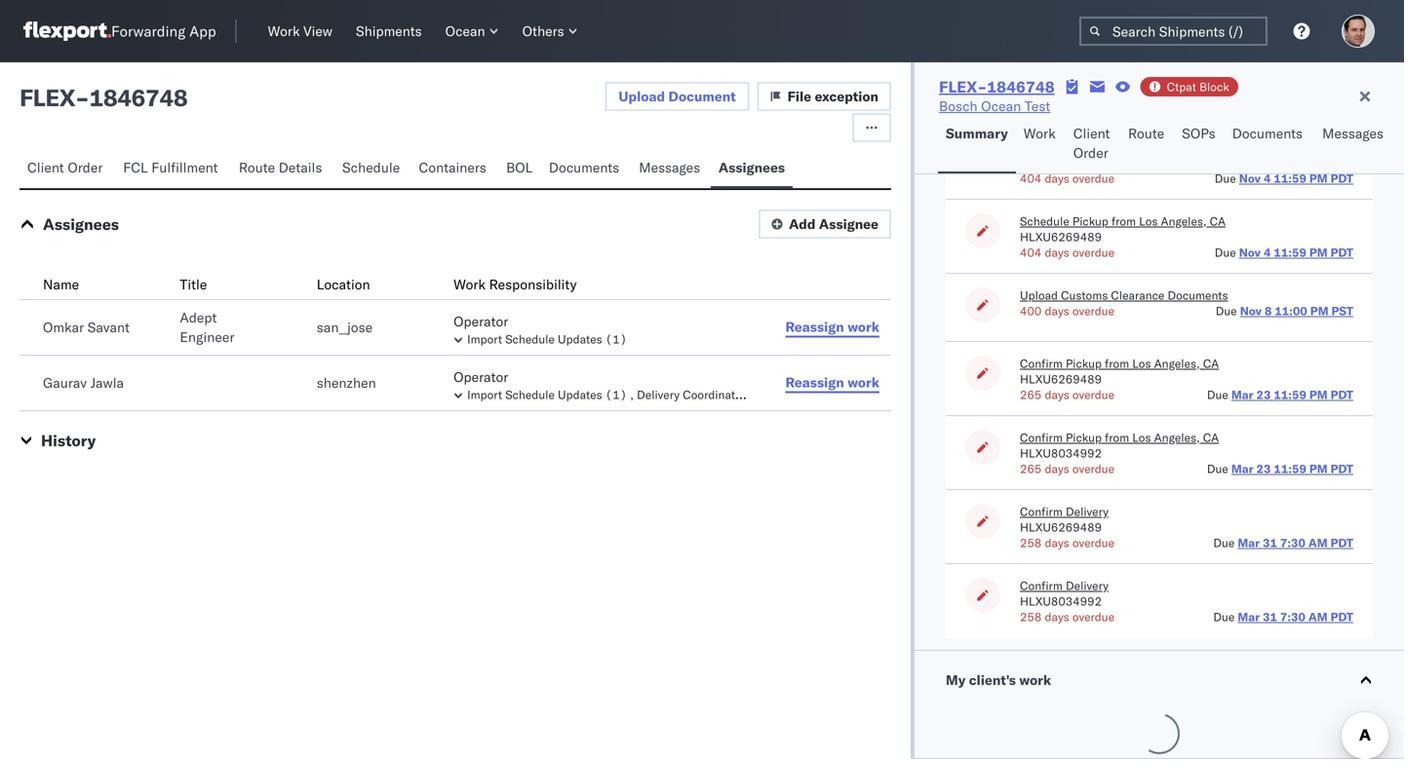 Task type: locate. For each thing, give the bounding box(es) containing it.
0 vertical spatial messages
[[1322, 125, 1384, 142]]

pickup down confirm pickup from los angeles, ca hlxu6269489
[[1066, 430, 1102, 445]]

angeles, down clearance
[[1154, 356, 1200, 371]]

flex - 1846748
[[20, 83, 187, 112]]

1 horizontal spatial messages button
[[1314, 116, 1394, 174]]

hlxu8034992
[[1020, 446, 1102, 461], [1020, 594, 1102, 609]]

11:59 for schedule pickup from los angeles, ca hlxu6269489
[[1274, 245, 1306, 260]]

schedule pickup from los angeles, ca button
[[1020, 214, 1226, 229]]

1 horizontal spatial messages
[[1322, 125, 1384, 142]]

documents right bol button
[[549, 159, 619, 176]]

2 404 days overdue from the top
[[1020, 245, 1115, 260]]

2 pdt from the top
[[1331, 245, 1353, 260]]

0 vertical spatial 4
[[1264, 171, 1271, 186]]

client order right the work 'button'
[[1073, 125, 1110, 161]]

delivery
[[637, 388, 680, 402], [1066, 505, 1109, 519], [1066, 579, 1109, 593]]

am for confirm delivery hlxu8034992
[[1308, 610, 1328, 625]]

2 hlxu8034992 from the top
[[1020, 594, 1102, 609]]

2 vertical spatial nov
[[1240, 304, 1262, 318]]

hlxu6269489 up customs
[[1020, 230, 1102, 244]]

pickup inside schedule pickup from los angeles, ca hlxu6269489
[[1072, 214, 1108, 229]]

upload for upload customs clearance documents
[[1020, 288, 1058, 303]]

operator down work responsibility
[[454, 313, 508, 330]]

404 days overdue up schedule pickup from los angeles, ca button on the right top
[[1020, 171, 1115, 186]]

2 11:59 from the top
[[1274, 245, 1306, 260]]

1 reassign work from the top
[[785, 318, 880, 335]]

updates for import schedule updates                (1)            , delivery coordination                (1)
[[558, 388, 602, 402]]

delivery right ,
[[637, 388, 680, 402]]

2 days from the top
[[1045, 245, 1069, 260]]

6 pdt from the top
[[1331, 610, 1353, 625]]

1 updates from the top
[[558, 332, 602, 347]]

client order button
[[1065, 116, 1120, 174], [20, 150, 115, 188]]

3 confirm from the top
[[1020, 505, 1063, 519]]

1 confirm from the top
[[1020, 356, 1063, 371]]

import inside the "import schedule updates                (1)            , delivery coordination                (1)" button
[[467, 388, 502, 402]]

angeles, down sops button
[[1161, 214, 1207, 229]]

los for confirm pickup from los angeles, ca hlxu6269489
[[1132, 356, 1151, 371]]

2 confirm pickup from los angeles, ca button from the top
[[1020, 430, 1219, 446]]

overdue for confirm pickup from los angeles, ca hlxu6269489
[[1072, 388, 1115, 402]]

angeles,
[[1161, 214, 1207, 229], [1154, 356, 1200, 371], [1154, 430, 1200, 445]]

history
[[41, 431, 96, 450]]

2 confirm from the top
[[1020, 430, 1063, 445]]

details
[[279, 159, 322, 176]]

265 days overdue up confirm delivery hlxu6269489
[[1020, 462, 1115, 476]]

3 days from the top
[[1045, 304, 1069, 318]]

order left fcl on the top left of page
[[68, 159, 103, 176]]

0 vertical spatial upload
[[619, 88, 665, 105]]

1 4 from the top
[[1264, 171, 1271, 186]]

0 vertical spatial am
[[1308, 536, 1328, 550]]

1 vertical spatial mar 31 7:30 am pdt button
[[1238, 610, 1353, 625]]

documents button right "sops"
[[1224, 116, 1314, 174]]

1 11:59 from the top
[[1274, 171, 1306, 186]]

upload customs clearance documents button
[[1020, 288, 1228, 303]]

route left "sops"
[[1128, 125, 1164, 142]]

1 vertical spatial confirm delivery button
[[1020, 578, 1109, 594]]

angeles, inside confirm pickup from los angeles, ca hlxu6269489
[[1154, 356, 1200, 371]]

customs
[[1061, 288, 1108, 303]]

23
[[1256, 388, 1271, 402], [1256, 462, 1271, 476]]

265 for confirm pickup from los angeles, ca hlxu6269489
[[1020, 388, 1042, 402]]

confirm up 'confirm delivery hlxu8034992'
[[1020, 505, 1063, 519]]

angeles, inside confirm pickup from los angeles, ca hlxu8034992
[[1154, 430, 1200, 445]]

document
[[668, 88, 736, 105]]

Search Shipments (/) text field
[[1079, 17, 1268, 46]]

upload left "document"
[[619, 88, 665, 105]]

assignees down "document"
[[718, 159, 785, 176]]

confirm up confirm delivery hlxu6269489
[[1020, 430, 1063, 445]]

summary button
[[938, 116, 1016, 174]]

updates for import schedule updates                (1)
[[558, 332, 602, 347]]

1 import from the top
[[467, 332, 502, 347]]

1 vertical spatial 31
[[1263, 610, 1277, 625]]

7 days from the top
[[1045, 610, 1069, 625]]

days up confirm delivery hlxu6269489
[[1045, 462, 1069, 476]]

0 horizontal spatial documents button
[[541, 150, 631, 188]]

delivery inside button
[[637, 388, 680, 402]]

0 vertical spatial 258
[[1020, 536, 1042, 550]]

pickup down 400 days overdue
[[1066, 356, 1102, 371]]

containers button
[[411, 150, 498, 188]]

confirm pickup from los angeles, ca button for hlxu8034992
[[1020, 430, 1219, 446]]

0 vertical spatial delivery
[[637, 388, 680, 402]]

258 days overdue for hlxu6269489
[[1020, 536, 1115, 550]]

hlxu6269489
[[1020, 230, 1102, 244], [1020, 372, 1102, 387], [1020, 520, 1102, 535]]

1 vertical spatial reassign
[[785, 374, 844, 391]]

1 horizontal spatial ocean
[[981, 98, 1021, 115]]

4 confirm from the top
[[1020, 579, 1063, 593]]

4 right sops button
[[1264, 171, 1271, 186]]

2 vertical spatial delivery
[[1066, 579, 1109, 593]]

1 due mar 31 7:30 am pdt from the top
[[1213, 536, 1353, 550]]

0 vertical spatial due mar 31 7:30 am pdt
[[1213, 536, 1353, 550]]

pdt for confirm pickup from los angeles, ca hlxu6269489
[[1331, 388, 1353, 402]]

confirm down confirm delivery hlxu6269489
[[1020, 579, 1063, 593]]

pickup inside confirm pickup from los angeles, ca hlxu8034992
[[1066, 430, 1102, 445]]

4 for second nov 4 11:59 pm pdt button from the top of the page
[[1264, 245, 1271, 260]]

add assignee
[[789, 215, 879, 233]]

pickup for confirm pickup from los angeles, ca hlxu8034992
[[1066, 430, 1102, 445]]

1 vertical spatial from
[[1105, 356, 1129, 371]]

days
[[1045, 171, 1069, 186], [1045, 245, 1069, 260], [1045, 304, 1069, 318], [1045, 388, 1069, 402], [1045, 462, 1069, 476], [1045, 536, 1069, 550], [1045, 610, 1069, 625]]

1 7:30 from the top
[[1280, 536, 1306, 550]]

from
[[1112, 214, 1136, 229], [1105, 356, 1129, 371], [1105, 430, 1129, 445]]

,
[[630, 388, 634, 402]]

assignees up name
[[43, 215, 119, 234]]

0 vertical spatial documents
[[1232, 125, 1303, 142]]

1 vertical spatial 4
[[1264, 245, 1271, 260]]

1 hlxu8034992 from the top
[[1020, 446, 1102, 461]]

documents
[[1232, 125, 1303, 142], [549, 159, 619, 176], [1168, 288, 1228, 303]]

2 reassign work button from the top
[[774, 369, 891, 398]]

1 258 from the top
[[1020, 536, 1042, 550]]

2 confirm delivery button from the top
[[1020, 578, 1109, 594]]

1 horizontal spatial documents
[[1168, 288, 1228, 303]]

1 31 from the top
[[1263, 536, 1277, 550]]

pm for schedule pickup from los angeles, ca hlxu6269489
[[1309, 245, 1328, 260]]

pickup
[[1072, 214, 1108, 229], [1066, 356, 1102, 371], [1066, 430, 1102, 445]]

258 down confirm delivery hlxu6269489
[[1020, 536, 1042, 550]]

delivery down confirm delivery hlxu6269489
[[1066, 579, 1109, 593]]

hlxu8034992 down confirm delivery hlxu6269489
[[1020, 594, 1102, 609]]

overdue down confirm pickup from los angeles, ca hlxu6269489
[[1072, 388, 1115, 402]]

1 overdue from the top
[[1072, 171, 1115, 186]]

1 vertical spatial confirm pickup from los angeles, ca button
[[1020, 430, 1219, 446]]

due mar 31 7:30 am pdt
[[1213, 536, 1353, 550], [1213, 610, 1353, 625]]

upload document button
[[605, 82, 750, 111]]

from for schedule pickup from los angeles, ca hlxu6269489
[[1112, 214, 1136, 229]]

confirm delivery button up 'confirm delivery hlxu8034992'
[[1020, 504, 1109, 520]]

los up clearance
[[1139, 214, 1158, 229]]

overdue down confirm delivery hlxu6269489
[[1072, 536, 1115, 550]]

2 7:30 from the top
[[1280, 610, 1306, 625]]

258 days overdue down 'confirm delivery hlxu8034992'
[[1020, 610, 1115, 625]]

delivery inside 'confirm delivery hlxu8034992'
[[1066, 579, 1109, 593]]

hlxu6269489 up 'confirm delivery hlxu8034992'
[[1020, 520, 1102, 535]]

1 vertical spatial documents
[[549, 159, 619, 176]]

2 mar 23 11:59 pm pdt button from the top
[[1231, 462, 1353, 476]]

hlxu6269489 for schedule
[[1020, 230, 1102, 244]]

schedule down responsibility
[[505, 332, 555, 347]]

2 hlxu6269489 from the top
[[1020, 372, 1102, 387]]

mar for confirm delivery hlxu8034992
[[1238, 610, 1260, 625]]

1 vertical spatial 404 days overdue
[[1020, 245, 1115, 260]]

client order button left fcl on the top left of page
[[20, 150, 115, 188]]

2 updates from the top
[[558, 388, 602, 402]]

from inside schedule pickup from los angeles, ca hlxu6269489
[[1112, 214, 1136, 229]]

client down flex
[[27, 159, 64, 176]]

0 vertical spatial route
[[1128, 125, 1164, 142]]

los down confirm pickup from los angeles, ca hlxu6269489
[[1132, 430, 1151, 445]]

fcl
[[123, 159, 148, 176]]

hlxu6269489 inside confirm delivery hlxu6269489
[[1020, 520, 1102, 535]]

hlxu8034992 inside 'confirm delivery hlxu8034992'
[[1020, 594, 1102, 609]]

0 vertical spatial 23
[[1256, 388, 1271, 402]]

2 258 days overdue from the top
[[1020, 610, 1115, 625]]

reassign work button
[[774, 313, 891, 342], [774, 369, 891, 398]]

angeles, down confirm pickup from los angeles, ca hlxu6269489
[[1154, 430, 1200, 445]]

coordination
[[683, 388, 752, 402]]

work down test
[[1024, 125, 1056, 142]]

0 horizontal spatial work
[[268, 22, 300, 39]]

updates left ,
[[558, 388, 602, 402]]

4 11:59 from the top
[[1274, 462, 1306, 476]]

mar 23 11:59 pm pdt button for confirm pickup from los angeles, ca hlxu8034992
[[1231, 462, 1353, 476]]

2 import from the top
[[467, 388, 502, 402]]

6 overdue from the top
[[1072, 536, 1115, 550]]

route details
[[239, 159, 322, 176]]

1 vertical spatial pickup
[[1066, 356, 1102, 371]]

2 overdue from the top
[[1072, 245, 1115, 260]]

responsibility
[[489, 276, 577, 293]]

confirm pickup from los angeles, ca hlxu8034992
[[1020, 430, 1219, 461]]

2 am from the top
[[1308, 610, 1328, 625]]

client order button up schedule pickup from los angeles, ca button on the right top
[[1065, 116, 1120, 174]]

1 hlxu6269489 from the top
[[1020, 230, 1102, 244]]

0 vertical spatial 404
[[1020, 171, 1042, 186]]

location
[[317, 276, 370, 293]]

savant
[[88, 319, 130, 336]]

0 vertical spatial reassign work
[[785, 318, 880, 335]]

overdue down customs
[[1072, 304, 1115, 318]]

0 vertical spatial reassign
[[785, 318, 844, 335]]

schedule right 'details'
[[342, 159, 400, 176]]

route
[[1128, 125, 1164, 142], [239, 159, 275, 176]]

hlxu6269489 inside schedule pickup from los angeles, ca hlxu6269489
[[1020, 230, 1102, 244]]

404 days overdue
[[1020, 171, 1115, 186], [1020, 245, 1115, 260]]

7:30
[[1280, 536, 1306, 550], [1280, 610, 1306, 625]]

2 265 from the top
[[1020, 462, 1042, 476]]

0 vertical spatial confirm delivery button
[[1020, 504, 1109, 520]]

1 vertical spatial route
[[239, 159, 275, 176]]

6 days from the top
[[1045, 536, 1069, 550]]

ca inside confirm pickup from los angeles, ca hlxu8034992
[[1203, 430, 1219, 445]]

1846748
[[987, 77, 1055, 97], [89, 83, 187, 112]]

from inside confirm pickup from los angeles, ca hlxu8034992
[[1105, 430, 1129, 445]]

pdt for schedule pickup from los angeles, ca hlxu6269489
[[1331, 245, 1353, 260]]

1 reassign from the top
[[785, 318, 844, 335]]

work
[[848, 318, 880, 335], [848, 374, 880, 391], [1019, 672, 1051, 689]]

(1) inside import schedule updates                (1) button
[[605, 332, 627, 347]]

delivery for confirm delivery hlxu6269489
[[1066, 505, 1109, 519]]

1 23 from the top
[[1256, 388, 1271, 402]]

los for schedule pickup from los angeles, ca hlxu6269489
[[1139, 214, 1158, 229]]

(1) for import schedule updates                (1)
[[605, 332, 627, 347]]

schedule down the work 'button'
[[1020, 214, 1069, 229]]

2 258 from the top
[[1020, 610, 1042, 625]]

flex-1846748 link
[[939, 77, 1055, 97]]

documents right "sops"
[[1232, 125, 1303, 142]]

operator down import schedule updates                (1)
[[454, 369, 508, 386]]

los
[[1139, 214, 1158, 229], [1132, 356, 1151, 371], [1132, 430, 1151, 445]]

258 days overdue
[[1020, 536, 1115, 550], [1020, 610, 1115, 625]]

2 due mar 23 11:59 pm pdt from the top
[[1207, 462, 1353, 476]]

days down test
[[1045, 171, 1069, 186]]

1 vertical spatial import
[[467, 388, 502, 402]]

overdue down confirm pickup from los angeles, ca hlxu8034992
[[1072, 462, 1115, 476]]

days down 'confirm delivery hlxu8034992'
[[1045, 610, 1069, 625]]

1 vertical spatial due nov 4 11:59 pm pdt
[[1215, 245, 1353, 260]]

0 vertical spatial nov 4 11:59 pm pdt button
[[1239, 171, 1353, 186]]

ca for confirm pickup from los angeles, ca hlxu6269489
[[1203, 356, 1219, 371]]

2 404 from the top
[[1020, 245, 1042, 260]]

1846748 down forwarding
[[89, 83, 187, 112]]

1 vertical spatial work
[[1024, 125, 1056, 142]]

4 pdt from the top
[[1331, 462, 1353, 476]]

404 right summary button
[[1020, 171, 1042, 186]]

2 reassign from the top
[[785, 374, 844, 391]]

bosch ocean test
[[939, 98, 1050, 115]]

0 vertical spatial 258 days overdue
[[1020, 536, 1115, 550]]

404 up 400
[[1020, 245, 1042, 260]]

0 horizontal spatial client order
[[27, 159, 103, 176]]

los inside confirm pickup from los angeles, ca hlxu6269489
[[1132, 356, 1151, 371]]

1 vertical spatial upload
[[1020, 288, 1058, 303]]

days down confirm pickup from los angeles, ca hlxu6269489
[[1045, 388, 1069, 402]]

reassign work
[[785, 318, 880, 335], [785, 374, 880, 391]]

1 operator from the top
[[454, 313, 508, 330]]

7 overdue from the top
[[1072, 610, 1115, 625]]

1 horizontal spatial order
[[1073, 144, 1108, 161]]

1 mar 31 7:30 am pdt button from the top
[[1238, 536, 1353, 550]]

confirm inside confirm delivery hlxu6269489
[[1020, 505, 1063, 519]]

angeles, inside schedule pickup from los angeles, ca hlxu6269489
[[1161, 214, 1207, 229]]

0 vertical spatial import
[[467, 332, 502, 347]]

messages
[[1322, 125, 1384, 142], [639, 159, 700, 176]]

1 265 days overdue from the top
[[1020, 388, 1115, 402]]

import inside import schedule updates                (1) button
[[467, 332, 502, 347]]

0 horizontal spatial upload
[[619, 88, 665, 105]]

1 vertical spatial 265 days overdue
[[1020, 462, 1115, 476]]

route left 'details'
[[239, 159, 275, 176]]

assignees button
[[711, 150, 793, 188], [43, 215, 119, 234]]

work left responsibility
[[454, 276, 486, 293]]

assignees button up name
[[43, 215, 119, 234]]

7:30 for confirm delivery hlxu8034992
[[1280, 610, 1306, 625]]

route for route details
[[239, 159, 275, 176]]

schedule inside schedule pickup from los angeles, ca hlxu6269489
[[1020, 214, 1069, 229]]

265 down 400
[[1020, 388, 1042, 402]]

0 vertical spatial ocean
[[445, 22, 485, 39]]

1 vertical spatial updates
[[558, 388, 602, 402]]

angeles, for schedule pickup from los angeles, ca hlxu6269489
[[1161, 214, 1207, 229]]

1 vertical spatial due mar 31 7:30 am pdt
[[1213, 610, 1353, 625]]

0 vertical spatial due mar 23 11:59 pm pdt
[[1207, 388, 1353, 402]]

clearance
[[1111, 288, 1165, 303]]

days down confirm delivery hlxu6269489
[[1045, 536, 1069, 550]]

2 4 from the top
[[1264, 245, 1271, 260]]

nov up due nov 8 11:00 pm pst
[[1239, 245, 1261, 260]]

nov left 8
[[1240, 304, 1262, 318]]

31 for confirm delivery hlxu6269489
[[1263, 536, 1277, 550]]

ocean right shipments
[[445, 22, 485, 39]]

pm for confirm pickup from los angeles, ca hlxu6269489
[[1309, 388, 1328, 402]]

1 days from the top
[[1045, 171, 1069, 186]]

import schedule updates                (1)            , delivery coordination                (1)
[[467, 388, 777, 402]]

name
[[43, 276, 79, 293]]

hlxu8034992 up confirm delivery hlxu6269489
[[1020, 446, 1102, 461]]

4 up 8
[[1264, 245, 1271, 260]]

2 265 days overdue from the top
[[1020, 462, 1115, 476]]

confirm delivery button down confirm delivery hlxu6269489
[[1020, 578, 1109, 594]]

due nov 4 11:59 pm pdt up due nov 8 11:00 pm pst
[[1215, 245, 1353, 260]]

1 vertical spatial los
[[1132, 356, 1151, 371]]

from up upload customs clearance documents
[[1112, 214, 1136, 229]]

400
[[1020, 304, 1042, 318]]

overdue for confirm delivery hlxu8034992
[[1072, 610, 1115, 625]]

0 vertical spatial hlxu8034992
[[1020, 446, 1102, 461]]

work left "view"
[[268, 22, 300, 39]]

1 vertical spatial delivery
[[1066, 505, 1109, 519]]

3 hlxu6269489 from the top
[[1020, 520, 1102, 535]]

3 11:59 from the top
[[1274, 388, 1306, 402]]

confirm pickup from los angeles, ca button
[[1020, 356, 1219, 371], [1020, 430, 1219, 446]]

los inside confirm pickup from los angeles, ca hlxu8034992
[[1132, 430, 1151, 445]]

confirm delivery button
[[1020, 504, 1109, 520], [1020, 578, 1109, 594]]

assignee
[[819, 215, 879, 233]]

258 down 'confirm delivery hlxu8034992'
[[1020, 610, 1042, 625]]

due nov 4 11:59 pm pdt down "sops"
[[1215, 171, 1353, 186]]

2 vertical spatial work
[[454, 276, 486, 293]]

angeles, for confirm pickup from los angeles, ca hlxu8034992
[[1154, 430, 1200, 445]]

ca for schedule pickup from los angeles, ca hlxu6269489
[[1210, 214, 1226, 229]]

0 vertical spatial hlxu6269489
[[1020, 230, 1102, 244]]

(1) left ,
[[605, 388, 627, 402]]

1 404 days overdue from the top
[[1020, 171, 1115, 186]]

0 vertical spatial mar 31 7:30 am pdt button
[[1238, 536, 1353, 550]]

los down clearance
[[1132, 356, 1151, 371]]

1 vertical spatial 265
[[1020, 462, 1042, 476]]

2 operator from the top
[[454, 369, 508, 386]]

0 horizontal spatial ocean
[[445, 22, 485, 39]]

confirm inside confirm pickup from los angeles, ca hlxu8034992
[[1020, 430, 1063, 445]]

mar
[[1231, 388, 1254, 402], [1231, 462, 1254, 476], [1238, 536, 1260, 550], [1238, 610, 1260, 625]]

pdt
[[1331, 171, 1353, 186], [1331, 245, 1353, 260], [1331, 388, 1353, 402], [1331, 462, 1353, 476], [1331, 536, 1353, 550], [1331, 610, 1353, 625]]

pm
[[1309, 171, 1328, 186], [1309, 245, 1328, 260], [1310, 304, 1329, 318], [1309, 388, 1328, 402], [1309, 462, 1328, 476]]

1 vertical spatial angeles,
[[1154, 356, 1200, 371]]

5 days from the top
[[1045, 462, 1069, 476]]

view
[[303, 22, 333, 39]]

2 23 from the top
[[1256, 462, 1271, 476]]

documents button right bol
[[541, 150, 631, 188]]

client order left fcl on the top left of page
[[27, 159, 103, 176]]

ca inside confirm pickup from los angeles, ca hlxu6269489
[[1203, 356, 1219, 371]]

0 horizontal spatial assignees
[[43, 215, 119, 234]]

0 horizontal spatial assignees button
[[43, 215, 119, 234]]

1 mar 23 11:59 pm pdt button from the top
[[1231, 388, 1353, 402]]

0 vertical spatial 7:30
[[1280, 536, 1306, 550]]

hlxu6269489 down 400 days overdue
[[1020, 372, 1102, 387]]

265 days overdue down confirm pickup from los angeles, ca hlxu6269489
[[1020, 388, 1115, 402]]

confirm pickup from los angeles, ca button down confirm pickup from los angeles, ca hlxu6269489
[[1020, 430, 1219, 446]]

1 vertical spatial nov 4 11:59 pm pdt button
[[1239, 245, 1353, 260]]

3 pdt from the top
[[1331, 388, 1353, 402]]

0 horizontal spatial route
[[239, 159, 275, 176]]

31
[[1263, 536, 1277, 550], [1263, 610, 1277, 625]]

due nov 8 11:00 pm pst
[[1216, 304, 1353, 318]]

1 vertical spatial messages
[[639, 159, 700, 176]]

2 31 from the top
[[1263, 610, 1277, 625]]

0 vertical spatial work
[[268, 22, 300, 39]]

5 overdue from the top
[[1072, 462, 1115, 476]]

ocean down flex-1846748 link
[[981, 98, 1021, 115]]

1 vertical spatial operator
[[454, 369, 508, 386]]

upload inside 'upload customs clearance documents' button
[[1020, 288, 1058, 303]]

0 vertical spatial los
[[1139, 214, 1158, 229]]

upload up 400
[[1020, 288, 1058, 303]]

258 days overdue for hlxu8034992
[[1020, 610, 1115, 625]]

confirm pickup from los angeles, ca button down upload customs clearance documents
[[1020, 356, 1219, 371]]

1 horizontal spatial client
[[1073, 125, 1110, 142]]

confirm pickup from los angeles, ca button for hlxu6269489
[[1020, 356, 1219, 371]]

2 mar 31 7:30 am pdt button from the top
[[1238, 610, 1353, 625]]

confirm inside confirm pickup from los angeles, ca hlxu6269489
[[1020, 356, 1063, 371]]

ca for confirm pickup from los angeles, ca hlxu8034992
[[1203, 430, 1219, 445]]

delivery inside confirm delivery hlxu6269489
[[1066, 505, 1109, 519]]

0 vertical spatial updates
[[558, 332, 602, 347]]

2 horizontal spatial work
[[1024, 125, 1056, 142]]

am for confirm delivery hlxu6269489
[[1308, 536, 1328, 550]]

1 confirm pickup from los angeles, ca button from the top
[[1020, 356, 1219, 371]]

overdue down 'confirm delivery hlxu8034992'
[[1072, 610, 1115, 625]]

1 265 from the top
[[1020, 388, 1042, 402]]

confirm inside 'confirm delivery hlxu8034992'
[[1020, 579, 1063, 593]]

reassign
[[785, 318, 844, 335], [785, 374, 844, 391]]

0 vertical spatial confirm pickup from los angeles, ca button
[[1020, 356, 1219, 371]]

due for confirm delivery hlxu8034992
[[1213, 610, 1235, 625]]

pickup up customs
[[1072, 214, 1108, 229]]

overdue up schedule pickup from los angeles, ca button on the right top
[[1072, 171, 1115, 186]]

5 pdt from the top
[[1331, 536, 1353, 550]]

265 for confirm pickup from los angeles, ca hlxu8034992
[[1020, 462, 1042, 476]]

0 horizontal spatial client order button
[[20, 150, 115, 188]]

los inside schedule pickup from los angeles, ca hlxu6269489
[[1139, 214, 1158, 229]]

work for work responsibility
[[454, 276, 486, 293]]

nov right sops button
[[1239, 171, 1261, 186]]

updates up the "import schedule updates                (1)            , delivery coordination                (1)" button
[[558, 332, 602, 347]]

confirm for confirm delivery hlxu6269489
[[1020, 505, 1063, 519]]

confirm down 400
[[1020, 356, 1063, 371]]

import down work responsibility
[[467, 332, 502, 347]]

file exception button
[[757, 82, 891, 111], [757, 82, 891, 111]]

1 due mar 23 11:59 pm pdt from the top
[[1207, 388, 1353, 402]]

265 up confirm delivery hlxu6269489
[[1020, 462, 1042, 476]]

overdue down schedule pickup from los angeles, ca hlxu6269489
[[1072, 245, 1115, 260]]

1 vertical spatial assignees button
[[43, 215, 119, 234]]

0 vertical spatial from
[[1112, 214, 1136, 229]]

work inside my client's work button
[[1019, 672, 1051, 689]]

2 vertical spatial from
[[1105, 430, 1129, 445]]

2 reassign work from the top
[[785, 374, 880, 391]]

(1) for import schedule updates                (1)            , delivery coordination                (1)
[[605, 388, 627, 402]]

0 vertical spatial mar 23 11:59 pm pdt button
[[1231, 388, 1353, 402]]

mar for confirm delivery hlxu6269489
[[1238, 536, 1260, 550]]

1 horizontal spatial work
[[454, 276, 486, 293]]

schedule
[[342, 159, 400, 176], [1020, 214, 1069, 229], [505, 332, 555, 347], [505, 388, 555, 402]]

1 am from the top
[[1308, 536, 1328, 550]]

confirm delivery button for hlxu8034992
[[1020, 578, 1109, 594]]

1 vertical spatial 258 days overdue
[[1020, 610, 1115, 625]]

0 vertical spatial assignees
[[718, 159, 785, 176]]

1 horizontal spatial route
[[1128, 125, 1164, 142]]

others button
[[514, 19, 586, 44]]

upload for upload document
[[619, 88, 665, 105]]

0 vertical spatial angeles,
[[1161, 214, 1207, 229]]

1 confirm delivery button from the top
[[1020, 504, 1109, 520]]

route for route
[[1128, 125, 1164, 142]]

hlxu6269489 for confirm
[[1020, 372, 1102, 387]]

404 days overdue up customs
[[1020, 245, 1115, 260]]

258 for confirm delivery hlxu6269489
[[1020, 536, 1042, 550]]

hlxu6269489 inside confirm pickup from los angeles, ca hlxu6269489
[[1020, 372, 1102, 387]]

4 overdue from the top
[[1072, 388, 1115, 402]]

upload inside upload document "button"
[[619, 88, 665, 105]]

2 vertical spatial hlxu6269489
[[1020, 520, 1102, 535]]

1 258 days overdue from the top
[[1020, 536, 1115, 550]]

2 due mar 31 7:30 am pdt from the top
[[1213, 610, 1353, 625]]

from down upload customs clearance documents
[[1105, 356, 1129, 371]]

0 vertical spatial 265 days overdue
[[1020, 388, 1115, 402]]

1 vertical spatial hlxu8034992
[[1020, 594, 1102, 609]]

delivery down confirm pickup from los angeles, ca hlxu8034992
[[1066, 505, 1109, 519]]

assignees button up "add"
[[711, 150, 793, 188]]

days right 400
[[1045, 304, 1069, 318]]

258 days overdue down confirm delivery hlxu6269489
[[1020, 536, 1115, 550]]

documents right clearance
[[1168, 288, 1228, 303]]

(1) up the "import schedule updates                (1)            , delivery coordination                (1)" button
[[605, 332, 627, 347]]

mar 23 11:59 pm pdt button
[[1231, 388, 1353, 402], [1231, 462, 1353, 476]]

days up customs
[[1045, 245, 1069, 260]]

0 vertical spatial reassign work button
[[774, 313, 891, 342]]

4
[[1264, 171, 1271, 186], [1264, 245, 1271, 260]]

client right the work 'button'
[[1073, 125, 1110, 142]]

client order
[[1073, 125, 1110, 161], [27, 159, 103, 176]]

258 for confirm delivery hlxu8034992
[[1020, 610, 1042, 625]]

import for import schedule updates                (1)
[[467, 332, 502, 347]]

bol
[[506, 159, 533, 176]]

4 days from the top
[[1045, 388, 1069, 402]]

1 vertical spatial nov
[[1239, 245, 1261, 260]]

0 vertical spatial due nov 4 11:59 pm pdt
[[1215, 171, 1353, 186]]

2 vertical spatial work
[[1019, 672, 1051, 689]]

import down import schedule updates                (1)
[[467, 388, 502, 402]]

0 horizontal spatial client
[[27, 159, 64, 176]]

work inside 'button'
[[1024, 125, 1056, 142]]

ca inside schedule pickup from los angeles, ca hlxu6269489
[[1210, 214, 1226, 229]]

2 vertical spatial documents
[[1168, 288, 1228, 303]]

1 vertical spatial reassign work button
[[774, 369, 891, 398]]

from inside confirm pickup from los angeles, ca hlxu6269489
[[1105, 356, 1129, 371]]

from for confirm pickup from los angeles, ca hlxu6269489
[[1105, 356, 1129, 371]]

confirm
[[1020, 356, 1063, 371], [1020, 430, 1063, 445], [1020, 505, 1063, 519], [1020, 579, 1063, 593]]

1846748 up test
[[987, 77, 1055, 97]]

404
[[1020, 171, 1042, 186], [1020, 245, 1042, 260]]

pickup inside confirm pickup from los angeles, ca hlxu6269489
[[1066, 356, 1102, 371]]

1 vertical spatial reassign work
[[785, 374, 880, 391]]

258
[[1020, 536, 1042, 550], [1020, 610, 1042, 625]]

mar 31 7:30 am pdt button for confirm delivery hlxu8034992
[[1238, 610, 1353, 625]]

2 vertical spatial ca
[[1203, 430, 1219, 445]]



Task type: describe. For each thing, give the bounding box(es) containing it.
2 nov 4 11:59 pm pdt button from the top
[[1239, 245, 1353, 260]]

due mar 31 7:30 am pdt for confirm delivery hlxu8034992
[[1213, 610, 1353, 625]]

schedule down import schedule updates                (1)
[[505, 388, 555, 402]]

overdue for confirm pickup from los angeles, ca hlxu8034992
[[1072, 462, 1115, 476]]

my client's work button
[[915, 651, 1404, 710]]

3 overdue from the top
[[1072, 304, 1115, 318]]

confirm delivery button for hlxu6269489
[[1020, 504, 1109, 520]]

confirm for confirm pickup from los angeles, ca hlxu6269489
[[1020, 356, 1063, 371]]

import schedule updates                (1) button
[[454, 332, 749, 347]]

days for confirm pickup from los angeles, ca hlxu8034992
[[1045, 462, 1069, 476]]

pdt for confirm delivery hlxu6269489
[[1331, 536, 1353, 550]]

forwarding app
[[111, 22, 216, 40]]

1 pdt from the top
[[1331, 171, 1353, 186]]

1 horizontal spatial 1846748
[[987, 77, 1055, 97]]

0 horizontal spatial order
[[68, 159, 103, 176]]

pickup for confirm pickup from los angeles, ca hlxu6269489
[[1066, 356, 1102, 371]]

documents inside button
[[1168, 288, 1228, 303]]

confirm for confirm pickup from los angeles, ca hlxu8034992
[[1020, 430, 1063, 445]]

1 reassign work button from the top
[[774, 313, 891, 342]]

adept
[[180, 309, 217, 326]]

0 vertical spatial client
[[1073, 125, 1110, 142]]

flex
[[20, 83, 75, 112]]

history button
[[41, 431, 96, 450]]

1 due nov 4 11:59 pm pdt from the top
[[1215, 171, 1353, 186]]

mar for confirm pickup from los angeles, ca hlxu8034992
[[1231, 462, 1254, 476]]

jawla
[[90, 374, 124, 391]]

due mar 23 11:59 pm pdt for confirm pickup from los angeles, ca hlxu8034992
[[1207, 462, 1353, 476]]

due mar 23 11:59 pm pdt for confirm pickup from los angeles, ca hlxu6269489
[[1207, 388, 1353, 402]]

my
[[946, 672, 966, 689]]

schedule pickup from los angeles, ca hlxu6269489
[[1020, 214, 1226, 244]]

forwarding app link
[[23, 21, 216, 41]]

flexport. image
[[23, 21, 111, 41]]

days for confirm delivery hlxu8034992
[[1045, 610, 1069, 625]]

265 days overdue for hlxu6269489
[[1020, 388, 1115, 402]]

overdue for schedule pickup from los angeles, ca hlxu6269489
[[1072, 245, 1115, 260]]

fcl fulfillment
[[123, 159, 218, 176]]

due for confirm delivery hlxu6269489
[[1213, 536, 1235, 550]]

days for schedule pickup from los angeles, ca hlxu6269489
[[1045, 245, 1069, 260]]

0 horizontal spatial documents
[[549, 159, 619, 176]]

confirm delivery hlxu8034992
[[1020, 579, 1109, 609]]

gaurav jawla
[[43, 374, 124, 391]]

8
[[1265, 304, 1272, 318]]

nov 8 11:00 pm pst button
[[1240, 304, 1353, 318]]

0 horizontal spatial 1846748
[[89, 83, 187, 112]]

schedule button
[[334, 150, 411, 188]]

0 vertical spatial work
[[848, 318, 880, 335]]

client order for rightmost client order button
[[1073, 125, 1110, 161]]

1 nov 4 11:59 pm pdt button from the top
[[1239, 171, 1353, 186]]

23 for confirm pickup from los angeles, ca hlxu8034992
[[1256, 462, 1271, 476]]

upload document
[[619, 88, 736, 105]]

11:59 for confirm pickup from los angeles, ca hlxu6269489
[[1274, 388, 1306, 402]]

title
[[180, 276, 207, 293]]

23 for confirm pickup from los angeles, ca hlxu6269489
[[1256, 388, 1271, 402]]

2 horizontal spatial documents
[[1232, 125, 1303, 142]]

1 404 from the top
[[1020, 171, 1042, 186]]

fulfillment
[[151, 159, 218, 176]]

import for import schedule updates                (1)            , delivery coordination                (1)
[[467, 388, 502, 402]]

work for work view
[[268, 22, 300, 39]]

-
[[75, 83, 89, 112]]

shenzhen
[[317, 374, 376, 391]]

pm for confirm pickup from los angeles, ca hlxu8034992
[[1309, 462, 1328, 476]]

overdue for confirm delivery hlxu6269489
[[1072, 536, 1115, 550]]

0 horizontal spatial messages button
[[631, 150, 711, 188]]

pdt for confirm pickup from los angeles, ca hlxu8034992
[[1331, 462, 1353, 476]]

confirm for confirm delivery hlxu8034992
[[1020, 579, 1063, 593]]

265 days overdue for hlxu8034992
[[1020, 462, 1115, 476]]

due mar 31 7:30 am pdt for confirm delivery hlxu6269489
[[1213, 536, 1353, 550]]

bol button
[[498, 150, 541, 188]]

flex-
[[939, 77, 987, 97]]

adept engineer
[[180, 309, 234, 346]]

omkar savant
[[43, 319, 130, 336]]

1 horizontal spatial documents button
[[1224, 116, 1314, 174]]

mar for confirm pickup from los angeles, ca hlxu6269489
[[1231, 388, 1254, 402]]

bosch
[[939, 98, 978, 115]]

los for confirm pickup from los angeles, ca hlxu8034992
[[1132, 430, 1151, 445]]

sops button
[[1174, 116, 1224, 174]]

summary
[[946, 125, 1008, 142]]

from for confirm pickup from los angeles, ca hlxu8034992
[[1105, 430, 1129, 445]]

upload customs clearance documents
[[1020, 288, 1228, 303]]

containers
[[419, 159, 486, 176]]

ctpat block
[[1167, 79, 1229, 94]]

client order for client order button to the left
[[27, 159, 103, 176]]

1 vertical spatial work
[[848, 374, 880, 391]]

0 vertical spatial nov
[[1239, 171, 1261, 186]]

route details button
[[231, 150, 334, 188]]

hlxu8034992 inside confirm pickup from los angeles, ca hlxu8034992
[[1020, 446, 1102, 461]]

operator for import schedule updates                (1)            , delivery coordination                (1)
[[454, 369, 508, 386]]

file exception
[[788, 88, 879, 105]]

san_jose
[[317, 319, 373, 336]]

2 due nov 4 11:59 pm pdt from the top
[[1215, 245, 1353, 260]]

omkar
[[43, 319, 84, 336]]

ocean button
[[437, 19, 507, 44]]

work button
[[1016, 116, 1065, 174]]

due for confirm pickup from los angeles, ca hlxu8034992
[[1207, 462, 1228, 476]]

operator for import schedule updates                (1)
[[454, 313, 508, 330]]

mar 23 11:59 pm pdt button for confirm pickup from los angeles, ca hlxu6269489
[[1231, 388, 1353, 402]]

shipments
[[356, 22, 422, 39]]

sops
[[1182, 125, 1216, 142]]

bosch ocean test link
[[939, 97, 1050, 116]]

pdt for confirm delivery hlxu8034992
[[1331, 610, 1353, 625]]

shipments link
[[348, 19, 430, 44]]

add
[[789, 215, 816, 233]]

days for confirm pickup from los angeles, ca hlxu6269489
[[1045, 388, 1069, 402]]

app
[[189, 22, 216, 40]]

exception
[[815, 88, 879, 105]]

client's
[[969, 672, 1016, 689]]

import schedule updates                (1)
[[467, 332, 627, 347]]

mar 31 7:30 am pdt button for confirm delivery hlxu6269489
[[1238, 536, 1353, 550]]

pickup for schedule pickup from los angeles, ca hlxu6269489
[[1072, 214, 1108, 229]]

1 vertical spatial assignees
[[43, 215, 119, 234]]

pst
[[1331, 304, 1353, 318]]

1 vertical spatial ocean
[[981, 98, 1021, 115]]

engineer
[[180, 329, 234, 346]]

(1) right coordination
[[755, 388, 777, 402]]

delivery for confirm delivery hlxu8034992
[[1066, 579, 1109, 593]]

work for work
[[1024, 125, 1056, 142]]

11:00
[[1275, 304, 1307, 318]]

confirm pickup from los angeles, ca hlxu6269489
[[1020, 356, 1219, 387]]

reassign for first reassign work button from the bottom of the page
[[785, 374, 844, 391]]

work responsibility
[[454, 276, 577, 293]]

ctpat
[[1167, 79, 1196, 94]]

0 vertical spatial assignees button
[[711, 150, 793, 188]]

test
[[1025, 98, 1050, 115]]

fcl fulfillment button
[[115, 150, 231, 188]]

route button
[[1120, 116, 1174, 174]]

gaurav
[[43, 374, 87, 391]]

add assignee button
[[759, 210, 891, 239]]

work view link
[[260, 19, 340, 44]]

block
[[1199, 79, 1229, 94]]

confirm delivery hlxu6269489
[[1020, 505, 1109, 535]]

4 for first nov 4 11:59 pm pdt button from the top
[[1264, 171, 1271, 186]]

reassign for 2nd reassign work button from the bottom of the page
[[785, 318, 844, 335]]

flex-1846748
[[939, 77, 1055, 97]]

others
[[522, 22, 564, 39]]

angeles, for confirm pickup from los angeles, ca hlxu6269489
[[1154, 356, 1200, 371]]

11:59 for confirm pickup from los angeles, ca hlxu8034992
[[1274, 462, 1306, 476]]

days for confirm delivery hlxu6269489
[[1045, 536, 1069, 550]]

forwarding
[[111, 22, 186, 40]]

work view
[[268, 22, 333, 39]]

1 horizontal spatial assignees
[[718, 159, 785, 176]]

400 days overdue
[[1020, 304, 1115, 318]]

my client's work
[[946, 672, 1051, 689]]

ocean inside button
[[445, 22, 485, 39]]

1 horizontal spatial client order button
[[1065, 116, 1120, 174]]

due for schedule pickup from los angeles, ca hlxu6269489
[[1215, 245, 1236, 260]]

31 for confirm delivery hlxu8034992
[[1263, 610, 1277, 625]]

file
[[788, 88, 811, 105]]

7:30 for confirm delivery hlxu6269489
[[1280, 536, 1306, 550]]

1 vertical spatial client
[[27, 159, 64, 176]]

import schedule updates                (1)            , delivery coordination                (1) button
[[454, 386, 777, 403]]

due for confirm pickup from los angeles, ca hlxu6269489
[[1207, 388, 1228, 402]]



Task type: vqa. For each thing, say whether or not it's contained in the screenshot.


